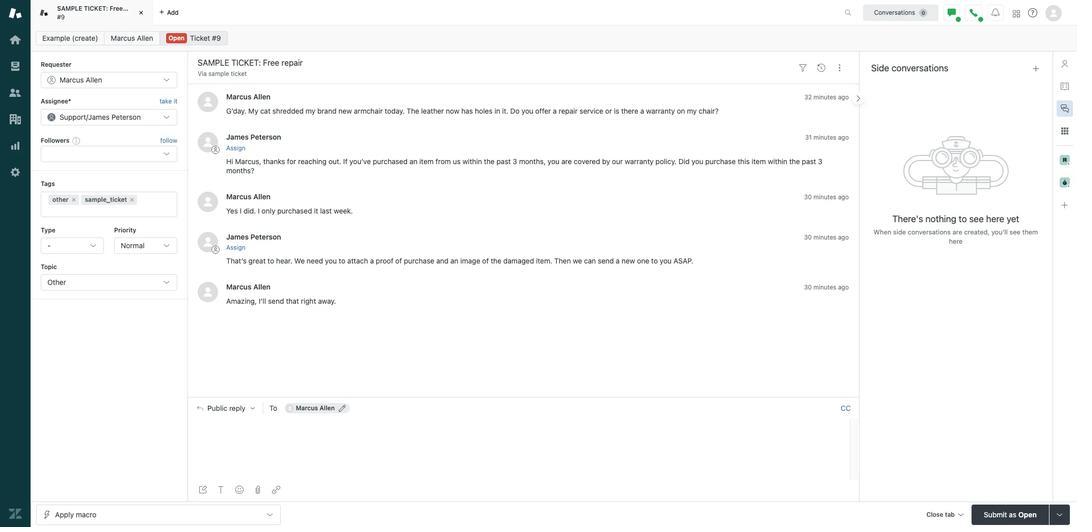 Task type: describe. For each thing, give the bounding box(es) containing it.
reply
[[229, 404, 246, 412]]

31 minutes ago text field
[[806, 134, 849, 141]]

the right "this"
[[790, 157, 800, 166]]

1 3 from the left
[[513, 157, 517, 166]]

us
[[453, 157, 461, 166]]

30 minutes ago text field for that's great to hear. we need you to attach a proof of purchase and an image of the damaged item. then we can send a new one to you asap.
[[805, 233, 849, 241]]

marcus allen link for g'day.
[[226, 92, 271, 101]]

assign for that's
[[226, 244, 246, 251]]

insert emojis image
[[236, 486, 244, 494]]

30 minutes ago text field
[[805, 193, 849, 201]]

0 horizontal spatial send
[[268, 297, 284, 305]]

the right us
[[484, 157, 495, 166]]

0 horizontal spatial new
[[339, 107, 352, 115]]

it inside conversationlabel log
[[314, 206, 318, 215]]

side
[[872, 63, 890, 74]]

right
[[301, 297, 316, 305]]

31
[[806, 134, 812, 141]]

that's great to hear. we need you to attach a proof of purchase and an image of the damaged item. then we can send a new one to you asap.
[[226, 256, 694, 265]]

normal button
[[114, 238, 177, 254]]

james peterson link for marcus,
[[226, 133, 281, 141]]

type
[[41, 226, 56, 234]]

james for hi
[[226, 133, 249, 141]]

created,
[[965, 228, 990, 236]]

other
[[53, 196, 69, 203]]

cc button
[[841, 404, 851, 413]]

ticket
[[190, 34, 210, 42]]

yet
[[1007, 214, 1020, 224]]

via
[[198, 70, 207, 77]]

ticket:
[[84, 5, 108, 12]]

sample ticket: free repair #9
[[57, 5, 142, 21]]

admin image
[[9, 166, 22, 179]]

james peterson assign for marcus,
[[226, 133, 281, 152]]

warranty inside hi marcus, thanks for reaching out. if you've purchased an item from us within the past 3 months, you are covered by our warranty policy. did you purchase this item within the past 3 months?
[[625, 157, 654, 166]]

service
[[580, 107, 604, 115]]

when
[[874, 228, 892, 236]]

get help image
[[1029, 8, 1038, 17]]

allen up only
[[253, 192, 271, 201]]

nothing
[[926, 214, 957, 224]]

-
[[47, 241, 51, 250]]

add attachment image
[[254, 486, 262, 494]]

marcus inside the requester element
[[60, 76, 84, 84]]

marcus,
[[235, 157, 261, 166]]

you right the do
[[522, 107, 534, 115]]

free
[[110, 5, 123, 12]]

hear.
[[276, 256, 292, 265]]

1 past from the left
[[497, 157, 511, 166]]

submit as open
[[984, 510, 1037, 519]]

1 my from the left
[[306, 107, 316, 115]]

via sample ticket
[[198, 70, 247, 77]]

can
[[584, 256, 596, 265]]

in
[[495, 107, 501, 115]]

months?
[[226, 166, 255, 175]]

assign for hi
[[226, 144, 246, 152]]

bookmarks image
[[1060, 155, 1070, 165]]

apply macro
[[55, 510, 96, 519]]

secondary element
[[31, 28, 1078, 48]]

1 vertical spatial new
[[622, 256, 635, 265]]

add button
[[153, 0, 185, 25]]

followers element
[[41, 146, 177, 162]]

other
[[47, 278, 66, 287]]

are inside there's nothing to see here yet when side conversations are created, you'll see them here
[[953, 228, 963, 236]]

on
[[677, 107, 685, 115]]

close tab button
[[922, 504, 968, 526]]

are inside hi marcus, thanks for reaching out. if you've purchased an item from us within the past 3 months, you are covered by our warranty policy. did you purchase this item within the past 3 months?
[[562, 157, 572, 166]]

conversations button
[[864, 4, 939, 21]]

away.
[[318, 297, 336, 305]]

1 minutes from the top
[[814, 93, 837, 101]]

allen up cat
[[253, 92, 271, 101]]

amazing,
[[226, 297, 257, 305]]

there's
[[893, 214, 924, 224]]

ago for yes i did. i only purchased it last week.
[[839, 193, 849, 201]]

you'll
[[992, 228, 1008, 236]]

only
[[262, 206, 275, 215]]

events image
[[818, 64, 826, 72]]

one
[[637, 256, 650, 265]]

covered
[[574, 157, 600, 166]]

sample
[[209, 70, 229, 77]]

3 30 minutes ago from the top
[[805, 283, 849, 291]]

a right "there"
[[641, 107, 645, 115]]

hide composer image
[[519, 393, 528, 401]]

did.
[[244, 206, 256, 215]]

apply
[[55, 510, 74, 519]]

now
[[446, 107, 460, 115]]

minutes for amazing, i'll send that right away.
[[814, 283, 837, 291]]

this
[[738, 157, 750, 166]]

last
[[320, 206, 332, 215]]

add
[[167, 8, 179, 16]]

yes i did. i only purchased it last week.
[[226, 206, 353, 215]]

remove image for sample_ticket
[[129, 197, 135, 203]]

peterson inside assignee* element
[[112, 113, 141, 121]]

main element
[[0, 0, 31, 527]]

customers image
[[9, 86, 22, 99]]

there's nothing to see here yet when side conversations are created, you'll see them here
[[874, 214, 1039, 245]]

assignee* element
[[41, 109, 177, 125]]

repair inside conversationlabel log
[[559, 107, 578, 115]]

marcus allen link inside secondary element
[[104, 31, 160, 45]]

months,
[[519, 157, 546, 166]]

ticket actions image
[[836, 64, 844, 72]]

out.
[[329, 157, 341, 166]]

by
[[602, 157, 610, 166]]

draft mode image
[[199, 486, 207, 494]]

edit user image
[[339, 405, 346, 412]]

zendesk products image
[[1013, 10, 1021, 17]]

marcus allen inside secondary element
[[111, 34, 153, 42]]

(create)
[[72, 34, 98, 42]]

tags
[[41, 180, 55, 188]]

3 30 from the top
[[805, 283, 812, 291]]

do
[[511, 107, 520, 115]]

allen up i'll
[[253, 282, 271, 291]]

30 minutes ago text field for amazing, i'll send that right away.
[[805, 283, 849, 291]]

1 vertical spatial open
[[1019, 510, 1037, 519]]

marcus allen up my
[[226, 92, 271, 101]]

there
[[622, 107, 639, 115]]

a left proof
[[370, 256, 374, 265]]

0 horizontal spatial here
[[949, 237, 963, 245]]

peterson for that's
[[251, 232, 281, 241]]

requester
[[41, 61, 72, 68]]

is
[[614, 107, 620, 115]]

avatar image for g'day.
[[198, 92, 218, 112]]

/
[[86, 113, 88, 121]]

james for that's
[[226, 232, 249, 241]]

james peterson assign for great
[[226, 232, 281, 251]]

you left asap.
[[660, 256, 672, 265]]

customer context image
[[1061, 60, 1069, 68]]

to
[[270, 404, 277, 412]]

30 minutes ago for week.
[[805, 193, 849, 201]]

0 horizontal spatial see
[[970, 214, 984, 224]]

public reply
[[207, 404, 246, 412]]

g'day. my cat shredded my brand new armchair today. the leather now has holes in it. do you offer a repair service or is there a warranty on my chair?
[[226, 107, 719, 115]]

take it button
[[160, 97, 177, 107]]

minutes for yes i did. i only purchased it last week.
[[814, 193, 837, 201]]

ago for amazing, i'll send that right away.
[[839, 283, 849, 291]]

2 i from the left
[[258, 206, 260, 215]]

1 horizontal spatial see
[[1010, 228, 1021, 236]]

public reply button
[[188, 398, 263, 419]]

that
[[286, 297, 299, 305]]

it.
[[502, 107, 509, 115]]

marcus allen up amazing,
[[226, 282, 271, 291]]

requester element
[[41, 72, 177, 88]]

side conversations
[[872, 63, 949, 74]]

and
[[436, 256, 449, 265]]

1 i from the left
[[240, 206, 242, 215]]

ticket #9
[[190, 34, 221, 42]]

chair?
[[699, 107, 719, 115]]

brand
[[317, 107, 337, 115]]

today.
[[385, 107, 405, 115]]

31 minutes ago
[[806, 134, 849, 141]]

0 vertical spatial send
[[598, 256, 614, 265]]

my
[[248, 107, 258, 115]]

2 past from the left
[[802, 157, 817, 166]]

you right did
[[692, 157, 704, 166]]

from
[[436, 157, 451, 166]]

1 item from the left
[[420, 157, 434, 166]]

conversationlabel log
[[188, 84, 859, 397]]

a right offer
[[553, 107, 557, 115]]

button displays agent's chat status as online. image
[[948, 8, 956, 17]]

marcus allen link for amazing,
[[226, 282, 271, 291]]



Task type: locate. For each thing, give the bounding box(es) containing it.
1 horizontal spatial repair
[[559, 107, 578, 115]]

0 horizontal spatial 3
[[513, 157, 517, 166]]

0 vertical spatial here
[[987, 214, 1005, 224]]

apps image
[[1061, 127, 1069, 135]]

Subject field
[[196, 57, 792, 69]]

repair left service
[[559, 107, 578, 115]]

0 vertical spatial james peterson assign
[[226, 133, 281, 152]]

i right yes
[[240, 206, 242, 215]]

1 horizontal spatial here
[[987, 214, 1005, 224]]

past left the months,
[[497, 157, 511, 166]]

30 minutes ago
[[805, 193, 849, 201], [805, 233, 849, 241], [805, 283, 849, 291]]

1 horizontal spatial it
[[314, 206, 318, 215]]

purchased inside hi marcus, thanks for reaching out. if you've purchased an item from us within the past 3 months, you are covered by our warranty policy. did you purchase this item within the past 3 months?
[[373, 157, 408, 166]]

1 horizontal spatial are
[[953, 228, 963, 236]]

peterson for hi
[[251, 133, 281, 141]]

2 assign button from the top
[[226, 243, 246, 252]]

here down nothing
[[949, 237, 963, 245]]

#9 right ticket
[[212, 34, 221, 42]]

purchase left "this"
[[706, 157, 736, 166]]

remove image right sample_ticket
[[129, 197, 135, 203]]

public
[[207, 404, 227, 412]]

1 horizontal spatial purchased
[[373, 157, 408, 166]]

format text image
[[217, 486, 225, 494]]

marcus.allen@example.com image
[[286, 404, 294, 412]]

open inside secondary element
[[169, 34, 185, 42]]

here up the you'll
[[987, 214, 1005, 224]]

it inside button
[[174, 98, 177, 105]]

leather
[[421, 107, 444, 115]]

3 down 31 minutes ago
[[818, 157, 823, 166]]

it
[[174, 98, 177, 105], [314, 206, 318, 215]]

marcus up amazing,
[[226, 282, 252, 291]]

allen down the close image
[[137, 34, 153, 42]]

to right one
[[652, 256, 658, 265]]

2 vertical spatial 30
[[805, 283, 812, 291]]

1 avatar image from the top
[[198, 92, 218, 112]]

to left hear. at left
[[268, 256, 274, 265]]

1 horizontal spatial purchase
[[706, 157, 736, 166]]

new right brand on the top left of page
[[339, 107, 352, 115]]

it left last
[[314, 206, 318, 215]]

allen inside the marcus allen link
[[137, 34, 153, 42]]

1 vertical spatial send
[[268, 297, 284, 305]]

1 horizontal spatial my
[[687, 107, 697, 115]]

peterson up thanks
[[251, 133, 281, 141]]

of right image
[[482, 256, 489, 265]]

1 assign button from the top
[[226, 144, 246, 153]]

0 horizontal spatial are
[[562, 157, 572, 166]]

the
[[407, 107, 419, 115]]

are left created,
[[953, 228, 963, 236]]

#9
[[57, 13, 65, 21], [212, 34, 221, 42]]

new left one
[[622, 256, 635, 265]]

conversations inside there's nothing to see here yet when side conversations are created, you'll see them here
[[908, 228, 951, 236]]

marcus allen link down the close image
[[104, 31, 160, 45]]

1 assign from the top
[[226, 144, 246, 152]]

knowledge image
[[1061, 82, 1069, 90]]

send
[[598, 256, 614, 265], [268, 297, 284, 305]]

1 vertical spatial james peterson link
[[226, 232, 281, 241]]

an left from on the left top of page
[[410, 157, 418, 166]]

1 james peterson assign from the top
[[226, 133, 281, 152]]

warranty
[[646, 107, 675, 115], [625, 157, 654, 166]]

- button
[[41, 238, 104, 254]]

2 ago from the top
[[839, 134, 849, 141]]

0 vertical spatial 30 minutes ago
[[805, 193, 849, 201]]

close tab
[[927, 511, 955, 518]]

0 vertical spatial open
[[169, 34, 185, 42]]

0 vertical spatial peterson
[[112, 113, 141, 121]]

1 vertical spatial an
[[451, 256, 459, 265]]

1 vertical spatial 30
[[805, 233, 812, 241]]

proof
[[376, 256, 394, 265]]

1 30 minutes ago from the top
[[805, 193, 849, 201]]

tabs tab list
[[31, 0, 834, 25]]

james peterson link
[[226, 133, 281, 141], [226, 232, 281, 241]]

we
[[294, 256, 305, 265]]

0 vertical spatial #9
[[57, 13, 65, 21]]

see down yet
[[1010, 228, 1021, 236]]

purchase left and
[[404, 256, 435, 265]]

0 horizontal spatial an
[[410, 157, 418, 166]]

marcus allen link up did.
[[226, 192, 271, 201]]

james peterson link up great
[[226, 232, 281, 241]]

1 30 minutes ago text field from the top
[[805, 233, 849, 241]]

my left brand on the top left of page
[[306, 107, 316, 115]]

3 minutes from the top
[[814, 193, 837, 201]]

#9 inside 'sample ticket: free repair #9'
[[57, 13, 65, 21]]

1 vertical spatial repair
[[559, 107, 578, 115]]

hi
[[226, 157, 233, 166]]

1 horizontal spatial an
[[451, 256, 459, 265]]

2 vertical spatial james
[[226, 232, 249, 241]]

2 james peterson assign from the top
[[226, 232, 281, 251]]

0 horizontal spatial item
[[420, 157, 434, 166]]

conversations
[[892, 63, 949, 74], [908, 228, 951, 236]]

it right take
[[174, 98, 177, 105]]

5 ago from the top
[[839, 283, 849, 291]]

i
[[240, 206, 242, 215], [258, 206, 260, 215]]

1 horizontal spatial past
[[802, 157, 817, 166]]

within right "this"
[[768, 157, 788, 166]]

1 horizontal spatial i
[[258, 206, 260, 215]]

2 vertical spatial peterson
[[251, 232, 281, 241]]

warranty right our
[[625, 157, 654, 166]]

the left damaged
[[491, 256, 502, 265]]

send right can
[[598, 256, 614, 265]]

1 vertical spatial warranty
[[625, 157, 654, 166]]

2 avatar image from the top
[[198, 132, 218, 153]]

marcus allen down the close image
[[111, 34, 153, 42]]

example (create) button
[[36, 31, 105, 45]]

1 of from the left
[[396, 256, 402, 265]]

to
[[959, 214, 967, 224], [268, 256, 274, 265], [339, 256, 346, 265], [652, 256, 658, 265]]

marcus allen down requester on the top left of page
[[60, 76, 102, 84]]

0 vertical spatial an
[[410, 157, 418, 166]]

followers
[[41, 137, 69, 144]]

item right "this"
[[752, 157, 766, 166]]

you right the months,
[[548, 157, 560, 166]]

take it
[[160, 98, 177, 105]]

4 minutes from the top
[[814, 233, 837, 241]]

0 horizontal spatial purchase
[[404, 256, 435, 265]]

0 vertical spatial see
[[970, 214, 984, 224]]

assign button up that's
[[226, 243, 246, 252]]

2 james peterson link from the top
[[226, 232, 281, 241]]

0 horizontal spatial i
[[240, 206, 242, 215]]

i right did.
[[258, 206, 260, 215]]

3
[[513, 157, 517, 166], [818, 157, 823, 166]]

0 horizontal spatial remove image
[[71, 197, 77, 203]]

marcus down requester on the top left of page
[[60, 76, 84, 84]]

1 vertical spatial are
[[953, 228, 963, 236]]

1 vertical spatial assign
[[226, 244, 246, 251]]

example (create)
[[42, 34, 98, 42]]

peterson right /
[[112, 113, 141, 121]]

purchased
[[373, 157, 408, 166], [277, 206, 312, 215]]

0 horizontal spatial purchased
[[277, 206, 312, 215]]

1 vertical spatial james peterson assign
[[226, 232, 281, 251]]

1 vertical spatial peterson
[[251, 133, 281, 141]]

0 vertical spatial warranty
[[646, 107, 675, 115]]

marcus allen link for yes
[[226, 192, 271, 201]]

close image
[[136, 8, 146, 18]]

0 vertical spatial new
[[339, 107, 352, 115]]

time tracking image
[[1060, 177, 1070, 188]]

minutes
[[814, 93, 837, 101], [814, 134, 837, 141], [814, 193, 837, 201], [814, 233, 837, 241], [814, 283, 837, 291]]

#9 inside secondary element
[[212, 34, 221, 42]]

send right i'll
[[268, 297, 284, 305]]

remove image
[[71, 197, 77, 203], [129, 197, 135, 203]]

avatar image for yes
[[198, 192, 218, 212]]

1 vertical spatial 30 minutes ago
[[805, 233, 849, 241]]

image
[[461, 256, 481, 265]]

marcus up g'day.
[[226, 92, 252, 101]]

marcus down free
[[111, 34, 135, 42]]

1 horizontal spatial new
[[622, 256, 635, 265]]

0 vertical spatial are
[[562, 157, 572, 166]]

follow
[[160, 137, 177, 144]]

1 vertical spatial purchase
[[404, 256, 435, 265]]

allen up support / james peterson
[[86, 76, 102, 84]]

assign button up hi in the left of the page
[[226, 144, 246, 153]]

0 vertical spatial 30 minutes ago text field
[[805, 233, 849, 241]]

1 horizontal spatial of
[[482, 256, 489, 265]]

5 avatar image from the top
[[198, 282, 218, 302]]

an inside hi marcus, thanks for reaching out. if you've purchased an item from us within the past 3 months, you are covered by our warranty policy. did you purchase this item within the past 3 months?
[[410, 157, 418, 166]]

marcus allen link
[[104, 31, 160, 45], [226, 92, 271, 101], [226, 192, 271, 201], [226, 282, 271, 291]]

4 avatar image from the top
[[198, 232, 218, 252]]

notifications image
[[992, 8, 1000, 17]]

1 vertical spatial #9
[[212, 34, 221, 42]]

our
[[612, 157, 623, 166]]

to up created,
[[959, 214, 967, 224]]

32 minutes ago text field
[[805, 93, 849, 101]]

0 horizontal spatial of
[[396, 256, 402, 265]]

james right support
[[88, 113, 110, 121]]

has
[[462, 107, 473, 115]]

of
[[396, 256, 402, 265], [482, 256, 489, 265]]

a left one
[[616, 256, 620, 265]]

marcus inside secondary element
[[111, 34, 135, 42]]

30 for week.
[[805, 193, 812, 201]]

you've
[[350, 157, 371, 166]]

2 30 minutes ago text field from the top
[[805, 283, 849, 291]]

conversations right the "side" on the top right
[[892, 63, 949, 74]]

purchased right only
[[277, 206, 312, 215]]

an right and
[[451, 256, 459, 265]]

2 assign from the top
[[226, 244, 246, 251]]

james up hi in the left of the page
[[226, 133, 249, 141]]

or
[[606, 107, 612, 115]]

past
[[497, 157, 511, 166], [802, 157, 817, 166]]

0 vertical spatial 30
[[805, 193, 812, 201]]

then
[[555, 256, 571, 265]]

1 horizontal spatial open
[[1019, 510, 1037, 519]]

cc
[[841, 404, 851, 412]]

0 horizontal spatial repair
[[125, 5, 142, 12]]

2 vertical spatial 30 minutes ago
[[805, 283, 849, 291]]

ago for that's great to hear. we need you to attach a proof of purchase and an image of the damaged item. then we can send a new one to you asap.
[[839, 233, 849, 241]]

did
[[679, 157, 690, 166]]

of right proof
[[396, 256, 402, 265]]

2 30 minutes ago from the top
[[805, 233, 849, 241]]

2 item from the left
[[752, 157, 766, 166]]

marcus right marcus.allen@example.com icon
[[296, 404, 318, 412]]

purchase
[[706, 157, 736, 166], [404, 256, 435, 265]]

2 30 from the top
[[805, 233, 812, 241]]

yes
[[226, 206, 238, 215]]

within right us
[[463, 157, 482, 166]]

repair right free
[[125, 5, 142, 12]]

0 vertical spatial it
[[174, 98, 177, 105]]

2 minutes from the top
[[814, 134, 837, 141]]

30 for attach
[[805, 233, 812, 241]]

assign button for that's
[[226, 243, 246, 252]]

amazing, i'll send that right away.
[[226, 297, 336, 305]]

within
[[463, 157, 482, 166], [768, 157, 788, 166]]

james inside assignee* element
[[88, 113, 110, 121]]

open right as
[[1019, 510, 1037, 519]]

0 horizontal spatial past
[[497, 157, 511, 166]]

1 horizontal spatial item
[[752, 157, 766, 166]]

see up created,
[[970, 214, 984, 224]]

see
[[970, 214, 984, 224], [1010, 228, 1021, 236]]

1 horizontal spatial 3
[[818, 157, 823, 166]]

filter image
[[799, 64, 807, 72]]

2 3 from the left
[[818, 157, 823, 166]]

0 horizontal spatial it
[[174, 98, 177, 105]]

close
[[927, 511, 944, 518]]

0 vertical spatial james peterson link
[[226, 133, 281, 141]]

peterson up great
[[251, 232, 281, 241]]

1 remove image from the left
[[71, 197, 77, 203]]

0 horizontal spatial open
[[169, 34, 185, 42]]

0 vertical spatial assign button
[[226, 144, 246, 153]]

as
[[1010, 510, 1017, 519]]

tab containing sample ticket: free repair
[[31, 0, 153, 25]]

marcus allen right marcus.allen@example.com icon
[[296, 404, 335, 412]]

cat
[[260, 107, 271, 115]]

sample
[[57, 5, 82, 12]]

allen left the edit user image
[[320, 404, 335, 412]]

ticket
[[231, 70, 247, 77]]

0 horizontal spatial #9
[[57, 13, 65, 21]]

you right need
[[325, 256, 337, 265]]

zendesk support image
[[9, 7, 22, 20]]

marcus allen up did.
[[226, 192, 271, 201]]

2 of from the left
[[482, 256, 489, 265]]

item left from on the left top of page
[[420, 157, 434, 166]]

topic element
[[41, 274, 177, 291]]

0 horizontal spatial within
[[463, 157, 482, 166]]

3 left the months,
[[513, 157, 517, 166]]

armchair
[[354, 107, 383, 115]]

0 vertical spatial purchased
[[373, 157, 408, 166]]

3 ago from the top
[[839, 193, 849, 201]]

info on adding followers image
[[73, 137, 81, 145]]

2 within from the left
[[768, 157, 788, 166]]

ago
[[839, 93, 849, 101], [839, 134, 849, 141], [839, 193, 849, 201], [839, 233, 849, 241], [839, 283, 849, 291]]

james peterson assign up great
[[226, 232, 281, 251]]

views image
[[9, 60, 22, 73]]

1 vertical spatial purchased
[[277, 206, 312, 215]]

0 vertical spatial purchase
[[706, 157, 736, 166]]

1 vertical spatial see
[[1010, 228, 1021, 236]]

for
[[287, 157, 296, 166]]

1 vertical spatial james
[[226, 133, 249, 141]]

here
[[987, 214, 1005, 224], [949, 237, 963, 245]]

add link (cmd k) image
[[272, 486, 280, 494]]

3 avatar image from the top
[[198, 192, 218, 212]]

1 vertical spatial conversations
[[908, 228, 951, 236]]

remove image for other
[[71, 197, 77, 203]]

1 horizontal spatial send
[[598, 256, 614, 265]]

repair inside 'sample ticket: free repair #9'
[[125, 5, 142, 12]]

my right on
[[687, 107, 697, 115]]

0 vertical spatial repair
[[125, 5, 142, 12]]

30 minutes ago text field
[[805, 233, 849, 241], [805, 283, 849, 291]]

marcus
[[111, 34, 135, 42], [60, 76, 84, 84], [226, 92, 252, 101], [226, 192, 252, 201], [226, 282, 252, 291], [296, 404, 318, 412]]

marcus allen link up amazing,
[[226, 282, 271, 291]]

1 horizontal spatial remove image
[[129, 197, 135, 203]]

0 horizontal spatial my
[[306, 107, 316, 115]]

1 horizontal spatial within
[[768, 157, 788, 166]]

are left the 'covered'
[[562, 157, 572, 166]]

1 vertical spatial 30 minutes ago text field
[[805, 283, 849, 291]]

2 remove image from the left
[[129, 197, 135, 203]]

marcus allen link up my
[[226, 92, 271, 101]]

open left ticket
[[169, 34, 185, 42]]

displays possible ticket submission types image
[[1056, 511, 1064, 519]]

assign up that's
[[226, 244, 246, 251]]

past down 31
[[802, 157, 817, 166]]

sample_ticket
[[85, 196, 127, 203]]

peterson
[[112, 113, 141, 121], [251, 133, 281, 141], [251, 232, 281, 241]]

0 vertical spatial conversations
[[892, 63, 949, 74]]

purchased right you've at the left top of page
[[373, 157, 408, 166]]

minutes for that's great to hear. we need you to attach a proof of purchase and an image of the damaged item. then we can send a new one to you asap.
[[814, 233, 837, 241]]

james peterson assign up marcus,
[[226, 133, 281, 152]]

1 horizontal spatial #9
[[212, 34, 221, 42]]

james
[[88, 113, 110, 121], [226, 133, 249, 141], [226, 232, 249, 241]]

to left attach
[[339, 256, 346, 265]]

topic
[[41, 263, 57, 271]]

purchase inside hi marcus, thanks for reaching out. if you've purchased an item from us within the past 3 months, you are covered by our warranty policy. did you purchase this item within the past 3 months?
[[706, 157, 736, 166]]

offer
[[536, 107, 551, 115]]

repair
[[125, 5, 142, 12], [559, 107, 578, 115]]

support / james peterson
[[60, 113, 141, 121]]

james peterson link for great
[[226, 232, 281, 241]]

5 minutes from the top
[[814, 283, 837, 291]]

assignee*
[[41, 98, 71, 105]]

allen inside the requester element
[[86, 76, 102, 84]]

remove image right "other"
[[71, 197, 77, 203]]

a
[[553, 107, 557, 115], [641, 107, 645, 115], [370, 256, 374, 265], [616, 256, 620, 265]]

organizations image
[[9, 113, 22, 126]]

policy.
[[656, 157, 677, 166]]

2 my from the left
[[687, 107, 697, 115]]

assign button for hi
[[226, 144, 246, 153]]

conversations down nothing
[[908, 228, 951, 236]]

4 ago from the top
[[839, 233, 849, 241]]

to inside there's nothing to see here yet when side conversations are created, you'll see them here
[[959, 214, 967, 224]]

1 james peterson link from the top
[[226, 133, 281, 141]]

normal
[[121, 241, 145, 250]]

zendesk image
[[9, 507, 22, 520]]

take
[[160, 98, 172, 105]]

get started image
[[9, 33, 22, 46]]

1 within from the left
[[463, 157, 482, 166]]

allen
[[137, 34, 153, 42], [86, 76, 102, 84], [253, 92, 271, 101], [253, 192, 271, 201], [253, 282, 271, 291], [320, 404, 335, 412]]

0 vertical spatial assign
[[226, 144, 246, 152]]

marcus allen inside the requester element
[[60, 76, 102, 84]]

james peterson link up marcus,
[[226, 133, 281, 141]]

1 vertical spatial here
[[949, 237, 963, 245]]

30
[[805, 193, 812, 201], [805, 233, 812, 241], [805, 283, 812, 291]]

avatar image
[[198, 92, 218, 112], [198, 132, 218, 153], [198, 192, 218, 212], [198, 232, 218, 252], [198, 282, 218, 302]]

assign up hi in the left of the page
[[226, 144, 246, 152]]

tab
[[31, 0, 153, 25]]

1 vertical spatial assign button
[[226, 243, 246, 252]]

30 minutes ago for attach
[[805, 233, 849, 241]]

32 minutes ago
[[805, 93, 849, 101]]

warranty left on
[[646, 107, 675, 115]]

1 30 from the top
[[805, 193, 812, 201]]

damaged
[[504, 256, 534, 265]]

them
[[1023, 228, 1039, 236]]

tab
[[945, 511, 955, 518]]

thanks
[[263, 157, 285, 166]]

avatar image for amazing,
[[198, 282, 218, 302]]

1 ago from the top
[[839, 93, 849, 101]]

reporting image
[[9, 139, 22, 152]]

marcus up yes
[[226, 192, 252, 201]]

james up that's
[[226, 232, 249, 241]]

#9 down sample
[[57, 13, 65, 21]]

week.
[[334, 206, 353, 215]]

0 vertical spatial james
[[88, 113, 110, 121]]

1 vertical spatial it
[[314, 206, 318, 215]]



Task type: vqa. For each thing, say whether or not it's contained in the screenshot.
31
yes



